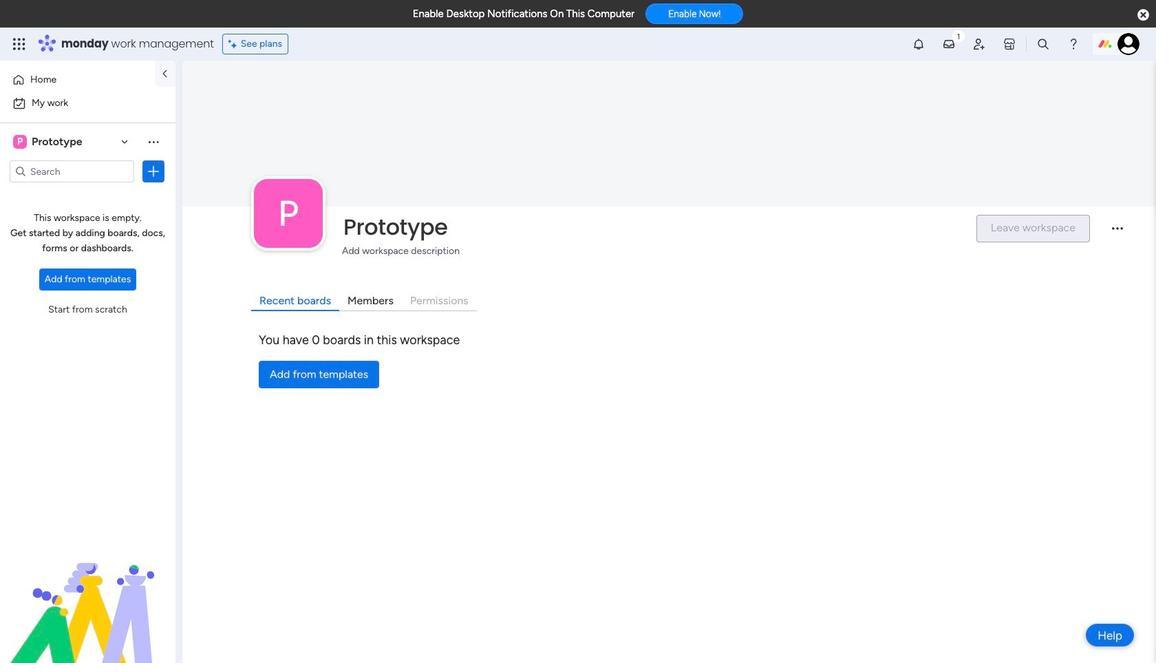 Task type: describe. For each thing, give the bounding box(es) containing it.
see plans image
[[228, 36, 241, 52]]

monday marketplace image
[[1003, 37, 1017, 51]]

workspace image
[[13, 134, 27, 149]]

notifications image
[[912, 37, 926, 51]]

workspace image
[[254, 179, 323, 248]]

help image
[[1067, 37, 1081, 51]]

workspace options image
[[147, 135, 160, 149]]

lottie animation element
[[0, 524, 176, 663]]

options image
[[147, 165, 160, 178]]



Task type: locate. For each thing, give the bounding box(es) containing it.
Search in workspace field
[[29, 164, 115, 179]]

1 option from the top
[[8, 69, 147, 91]]

invite members image
[[973, 37, 987, 51]]

None field
[[340, 213, 965, 242]]

workspace selection element
[[13, 134, 84, 150]]

v2 ellipsis image
[[1113, 227, 1124, 239]]

search everything image
[[1037, 37, 1051, 51]]

lottie animation image
[[0, 524, 176, 663]]

update feed image
[[943, 37, 956, 51]]

0 vertical spatial option
[[8, 69, 147, 91]]

2 option from the top
[[8, 92, 167, 114]]

select product image
[[12, 37, 26, 51]]

kendall parks image
[[1118, 33, 1140, 55]]

option
[[8, 69, 147, 91], [8, 92, 167, 114]]

dapulse close image
[[1138, 8, 1150, 22]]

1 vertical spatial option
[[8, 92, 167, 114]]

1 image
[[953, 28, 965, 44]]



Task type: vqa. For each thing, say whether or not it's contained in the screenshot.
v2 ellipsis icon
yes



